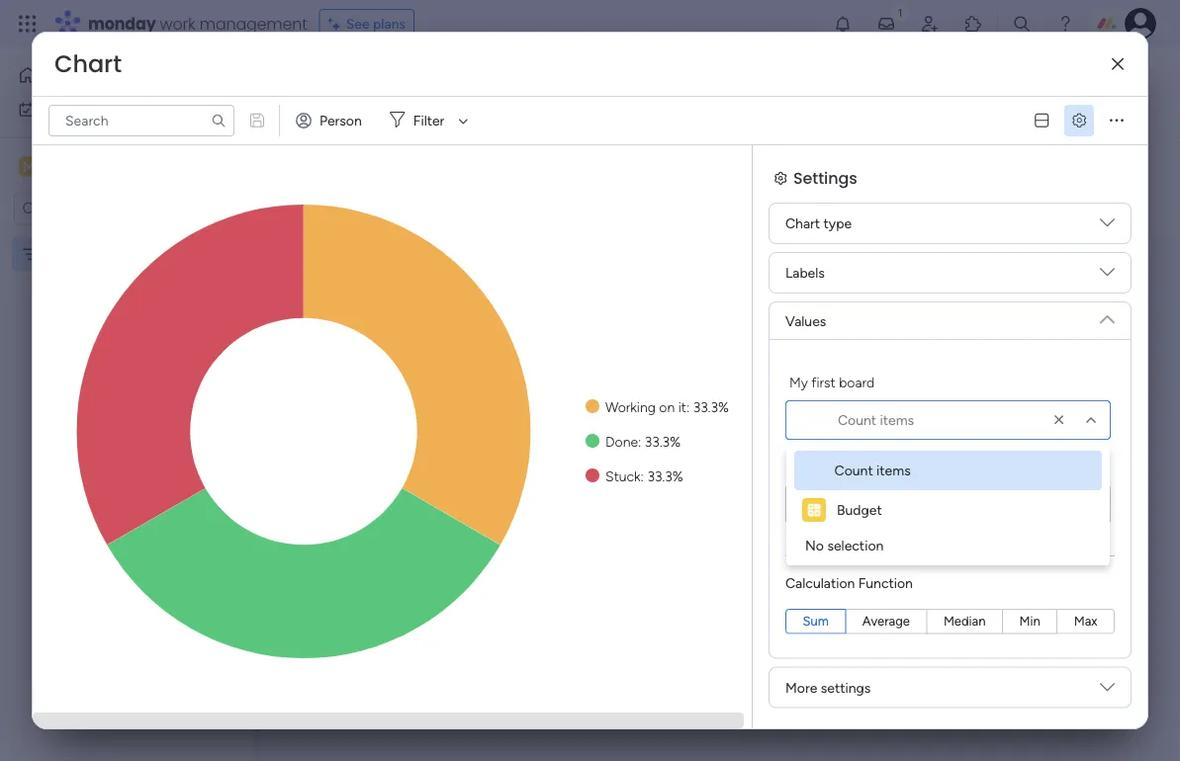 Task type: vqa. For each thing, say whether or not it's contained in the screenshot.
Nov 13 - Nov 19
no



Task type: locate. For each thing, give the bounding box(es) containing it.
work inside button
[[66, 101, 96, 118]]

workspace
[[84, 157, 162, 176]]

: right the on
[[687, 399, 690, 416]]

no selection down of
[[806, 496, 885, 513]]

0 vertical spatial 33.3%
[[693, 399, 729, 416]]

dapulse x slim image
[[1112, 57, 1124, 71]]

selection down of
[[828, 496, 885, 513]]

items up subitems of my first board heading
[[880, 412, 914, 429]]

count
[[838, 412, 877, 429], [835, 463, 873, 479]]

: up stuck : 33.3%
[[638, 433, 641, 450]]

see
[[346, 15, 370, 32]]

33.3% down the on
[[645, 433, 681, 450]]

workspace selection element
[[19, 155, 165, 181]]

my for my work
[[44, 101, 63, 118]]

2 vertical spatial :
[[641, 468, 644, 485]]

main
[[46, 157, 80, 176]]

no up calculation
[[805, 538, 824, 555]]

apps image
[[964, 14, 983, 34]]

option
[[0, 236, 252, 240]]

my inside group
[[868, 458, 886, 475]]

subitems of my first board group
[[786, 456, 1111, 524]]

my inside group
[[790, 374, 808, 391]]

my inside button
[[44, 101, 63, 118]]

median
[[944, 614, 986, 630]]

home button
[[12, 59, 213, 91]]

1 vertical spatial count
[[835, 463, 873, 479]]

main content
[[262, 236, 1180, 762]]

budget
[[837, 502, 882, 519]]

first inside group
[[890, 458, 914, 475]]

my right of
[[868, 458, 886, 475]]

chart left type
[[786, 215, 820, 232]]

1 horizontal spatial board
[[917, 458, 953, 475]]

0 vertical spatial my
[[44, 101, 63, 118]]

my down home
[[44, 101, 63, 118]]

type
[[824, 215, 852, 232]]

3 dapulse dropdown down arrow image from the top
[[1100, 305, 1115, 327]]

0 horizontal spatial board
[[839, 374, 875, 391]]

notifications image
[[833, 14, 853, 34]]

0 vertical spatial chart
[[54, 47, 122, 81]]

my first board group
[[786, 372, 1111, 440]]

1 dapulse dropdown down arrow image from the top
[[1100, 216, 1115, 238]]

1 horizontal spatial chart
[[786, 215, 820, 232]]

subitems of my first board heading
[[790, 456, 953, 477]]

Filter dashboard by text search field
[[48, 105, 234, 137]]

33.3% for done : 33.3%
[[645, 433, 681, 450]]

max
[[1074, 614, 1098, 630]]

board down my first board group
[[917, 458, 953, 475]]

my
[[44, 101, 63, 118], [790, 374, 808, 391], [868, 458, 886, 475]]

0 vertical spatial count
[[838, 412, 877, 429]]

settings
[[793, 167, 857, 189]]

chart
[[54, 47, 122, 81], [786, 215, 820, 232]]

board inside group
[[839, 374, 875, 391]]

count items up subitems of my first board heading
[[838, 412, 914, 429]]

0 vertical spatial count items
[[838, 412, 914, 429]]

0 vertical spatial no
[[806, 496, 825, 513]]

count items
[[838, 412, 914, 429], [835, 463, 911, 479]]

count items up the "budget"
[[835, 463, 911, 479]]

list box
[[0, 233, 252, 538]]

0 horizontal spatial my
[[44, 101, 63, 118]]

inbox image
[[877, 14, 896, 34]]

2 vertical spatial 33.3%
[[647, 468, 683, 485]]

1 vertical spatial items
[[877, 463, 911, 479]]

settings
[[821, 680, 871, 697]]

no selection inside subitems of my first board group
[[806, 496, 885, 513]]

chart up "my work"
[[54, 47, 122, 81]]

1 vertical spatial board
[[917, 458, 953, 475]]

1 vertical spatial :
[[638, 433, 641, 450]]

my down values
[[790, 374, 808, 391]]

work
[[160, 12, 195, 35], [66, 101, 96, 118]]

project
[[340, 119, 385, 136]]

no
[[806, 496, 825, 513], [805, 538, 824, 555]]

board
[[839, 374, 875, 391], [917, 458, 953, 475]]

1 vertical spatial count items
[[835, 463, 911, 479]]

1 vertical spatial first
[[890, 458, 914, 475]]

plans
[[373, 15, 406, 32]]

1 vertical spatial chart
[[786, 215, 820, 232]]

0 horizontal spatial first
[[812, 374, 836, 391]]

work down home
[[66, 101, 96, 118]]

main workspace
[[46, 157, 162, 176]]

33.3% down done : 33.3%
[[647, 468, 683, 485]]

help image
[[1056, 14, 1075, 34]]

1 vertical spatial work
[[66, 101, 96, 118]]

: down done : 33.3%
[[641, 468, 644, 485]]

home
[[46, 67, 83, 84]]

1 vertical spatial my
[[790, 374, 808, 391]]

1 vertical spatial no
[[805, 538, 824, 555]]

1 vertical spatial dapulse dropdown down arrow image
[[1100, 265, 1115, 287]]

v2 settings line image
[[1073, 114, 1086, 128]]

selection down the "budget"
[[827, 538, 884, 555]]

0 horizontal spatial work
[[66, 101, 96, 118]]

2 vertical spatial dapulse dropdown down arrow image
[[1100, 305, 1115, 327]]

0 horizontal spatial chart
[[54, 47, 122, 81]]

labels
[[786, 265, 825, 281]]

0 vertical spatial items
[[880, 412, 914, 429]]

items inside my first board group
[[880, 412, 914, 429]]

count down my first board heading
[[838, 412, 877, 429]]

done
[[605, 433, 638, 450]]

first down values
[[812, 374, 836, 391]]

no selection
[[806, 496, 885, 513], [805, 538, 884, 555]]

add widget button
[[434, 112, 552, 143]]

person button
[[288, 105, 374, 137]]

0 vertical spatial selection
[[828, 496, 885, 513]]

work right monday
[[160, 12, 195, 35]]

dapulse dropdown down arrow image
[[1100, 216, 1115, 238], [1100, 265, 1115, 287], [1100, 305, 1115, 327]]

count up the "budget"
[[835, 463, 873, 479]]

0 vertical spatial no selection
[[806, 496, 885, 513]]

33.3% right it at the bottom
[[693, 399, 729, 416]]

chart type
[[786, 215, 852, 232]]

33.3%
[[693, 399, 729, 416], [645, 433, 681, 450], [647, 468, 683, 485]]

calculation
[[786, 575, 855, 592]]

0 vertical spatial :
[[687, 399, 690, 416]]

2 vertical spatial my
[[868, 458, 886, 475]]

:
[[687, 399, 690, 416], [638, 433, 641, 450], [641, 468, 644, 485]]

function
[[859, 575, 913, 592]]

management
[[200, 12, 307, 35]]

board up of
[[839, 374, 875, 391]]

stuck
[[605, 468, 641, 485]]

2 horizontal spatial my
[[868, 458, 886, 475]]

no selection up calculation function
[[805, 538, 884, 555]]

more settings
[[786, 680, 871, 697]]

my work
[[44, 101, 96, 118]]

1 vertical spatial 33.3%
[[645, 433, 681, 450]]

on
[[659, 399, 675, 416]]

0 vertical spatial first
[[812, 374, 836, 391]]

None search field
[[48, 105, 234, 137]]

it
[[678, 399, 687, 416]]

0 vertical spatial dapulse dropdown down arrow image
[[1100, 216, 1115, 238]]

33.3% for stuck : 33.3%
[[647, 468, 683, 485]]

items
[[880, 412, 914, 429], [877, 463, 911, 479]]

1 vertical spatial no selection
[[805, 538, 884, 555]]

no down subitems
[[806, 496, 825, 513]]

1 horizontal spatial first
[[890, 458, 914, 475]]

selection
[[828, 496, 885, 513], [827, 538, 884, 555]]

min
[[1019, 614, 1041, 630]]

first
[[812, 374, 836, 391], [890, 458, 914, 475]]

new project
[[308, 119, 385, 136]]

1 horizontal spatial my
[[790, 374, 808, 391]]

items right of
[[877, 463, 911, 479]]

search image
[[211, 113, 227, 129]]

0 vertical spatial board
[[839, 374, 875, 391]]

my first board click to edit element
[[300, 59, 475, 95]]

2 dapulse dropdown down arrow image from the top
[[1100, 265, 1115, 287]]

1 horizontal spatial work
[[160, 12, 195, 35]]

0 vertical spatial work
[[160, 12, 195, 35]]

m
[[23, 158, 35, 175]]

chart for chart type
[[786, 215, 820, 232]]

first right of
[[890, 458, 914, 475]]



Task type: describe. For each thing, give the bounding box(es) containing it.
my first board
[[790, 374, 875, 391]]

dapulse dropdown down arrow image
[[1100, 680, 1115, 702]]

my first board heading
[[790, 372, 875, 393]]

my work button
[[12, 93, 213, 125]]

see plans
[[346, 15, 406, 32]]

count inside my first board group
[[838, 412, 877, 429]]

dapulse dropdown down arrow image for values
[[1100, 305, 1115, 327]]

no inside subitems of my first board group
[[806, 496, 825, 513]]

Chart field
[[49, 47, 127, 81]]

widget
[[500, 119, 543, 136]]

invite members image
[[920, 14, 940, 34]]

calculation function
[[786, 575, 913, 592]]

add
[[471, 119, 496, 136]]

selection inside subitems of my first board group
[[828, 496, 885, 513]]

filter button
[[382, 105, 475, 137]]

search everything image
[[1012, 14, 1032, 34]]

subitems of my first board
[[790, 458, 953, 475]]

see plans button
[[319, 9, 415, 39]]

working
[[605, 399, 656, 416]]

work for monday
[[160, 12, 195, 35]]

v2 split view image
[[1035, 114, 1049, 128]]

dapulse dropdown down arrow image for chart type
[[1100, 216, 1115, 238]]

more
[[786, 680, 818, 697]]

workspace image
[[19, 156, 39, 178]]

john smith image
[[1125, 8, 1157, 40]]

first inside group
[[812, 374, 836, 391]]

sum
[[803, 614, 829, 630]]

chart for chart
[[54, 47, 122, 81]]

more dots image
[[1110, 114, 1124, 128]]

: for stuck : 33.3%
[[641, 468, 644, 485]]

work for my
[[66, 101, 96, 118]]

: for done : 33.3%
[[638, 433, 641, 450]]

dapulse dropdown down arrow image for labels
[[1100, 265, 1115, 287]]

working on it : 33.3%
[[605, 399, 729, 416]]

done : 33.3%
[[605, 433, 681, 450]]

monday work management
[[88, 12, 307, 35]]

average
[[862, 614, 910, 630]]

my for my first board
[[790, 374, 808, 391]]

filter
[[413, 112, 445, 129]]

values
[[786, 313, 826, 329]]

subitems
[[790, 458, 848, 475]]

monday
[[88, 12, 156, 35]]

add widget
[[471, 119, 543, 136]]

1 image
[[891, 1, 909, 23]]

arrow down image
[[451, 109, 475, 133]]

board inside group
[[917, 458, 953, 475]]

1 vertical spatial selection
[[827, 538, 884, 555]]

new
[[308, 119, 337, 136]]

stuck : 33.3%
[[605, 468, 683, 485]]

count items inside my first board group
[[838, 412, 914, 429]]

select product image
[[18, 14, 38, 34]]

new project button
[[300, 112, 393, 144]]

of
[[851, 458, 864, 475]]

person
[[320, 112, 362, 129]]



